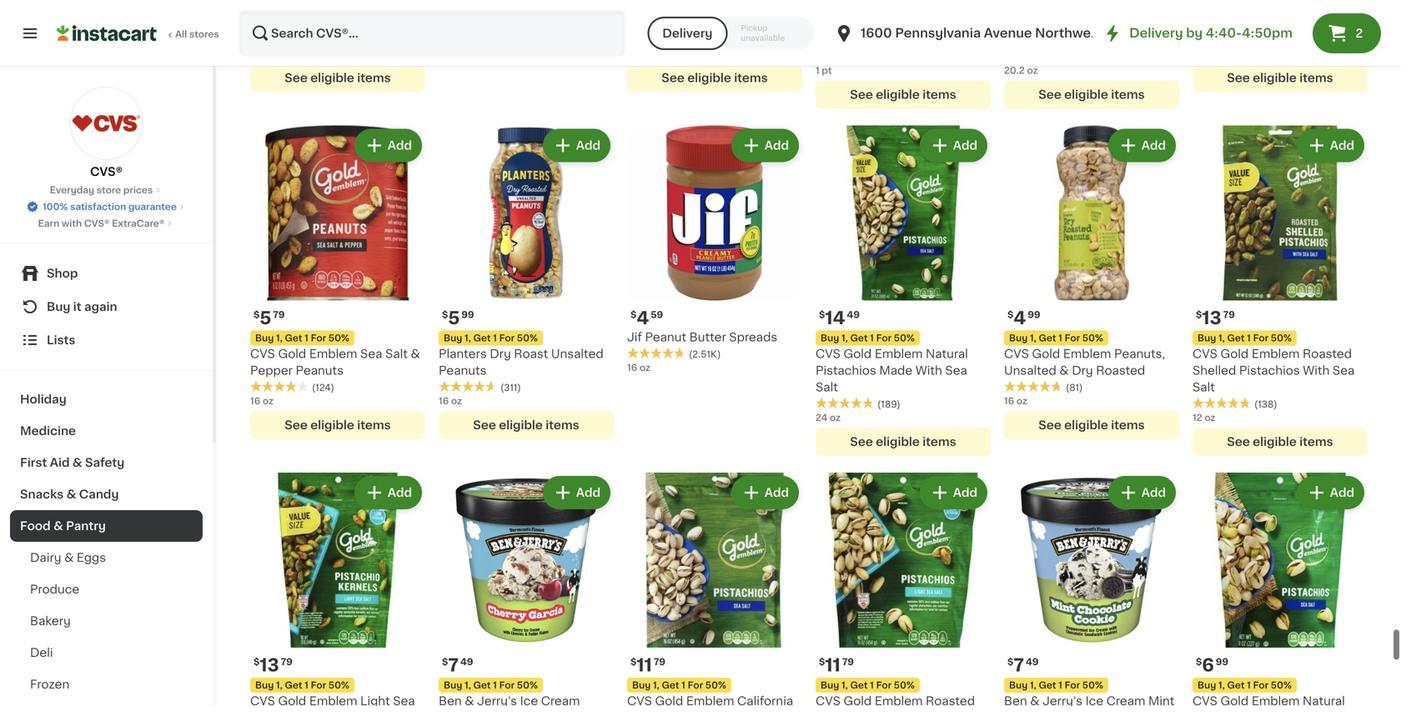Task type: vqa. For each thing, say whether or not it's contained in the screenshot.


Task type: locate. For each thing, give the bounding box(es) containing it.
all
[[175, 30, 187, 39]]

puffs
[[1132, 1, 1163, 12]]

0 horizontal spatial dry
[[301, 1, 323, 12]]

1 7 from the left
[[448, 657, 459, 674]]

cvs®
[[90, 166, 123, 178], [84, 219, 110, 228]]

2 ice from the left
[[897, 1, 915, 12]]

emblem up 4:50pm
[[1252, 1, 1300, 12]]

oz down cvs gold emblem peanuts, unsalted & dry roasted
[[1017, 396, 1028, 406]]

shelled
[[1193, 365, 1236, 376]]

$ 13 79
[[1196, 309, 1235, 327], [254, 657, 293, 674]]

pistachios inside cvs gold emblem roasted light sea salt pistachios
[[1276, 17, 1337, 29]]

peanuts up (124)
[[296, 365, 344, 376]]

1 horizontal spatial $ 11 79
[[819, 657, 854, 674]]

see eligible items down (271)
[[285, 72, 391, 84]]

candy
[[79, 489, 119, 500]]

99 inside $ 4 99
[[1028, 310, 1041, 319]]

again
[[84, 301, 117, 313]]

(81)
[[1066, 383, 1083, 392]]

11
[[637, 657, 652, 674], [825, 657, 841, 674]]

79 inside $ 5 79
[[273, 310, 285, 319]]

see
[[285, 72, 308, 84], [662, 72, 685, 84], [1227, 72, 1250, 84], [850, 89, 873, 100], [1039, 89, 1062, 100], [285, 419, 308, 431], [473, 419, 496, 431], [1039, 419, 1062, 431], [850, 436, 873, 448], [1227, 436, 1250, 448]]

2 with from the left
[[1303, 365, 1330, 376]]

0 horizontal spatial 4
[[637, 309, 649, 327]]

cream for ben & jerry's ice cream phish food®
[[730, 1, 769, 12]]

see eligible items button down (138)
[[1193, 428, 1368, 456]]

2 horizontal spatial 99
[[1216, 657, 1229, 667]]

planters down $ 5 99
[[439, 348, 487, 360]]

1,
[[276, 333, 283, 343], [465, 333, 471, 343], [842, 333, 848, 343], [1030, 333, 1037, 343], [1219, 333, 1225, 343], [276, 681, 283, 690], [465, 681, 471, 690], [653, 681, 660, 690], [842, 681, 848, 690], [1030, 681, 1037, 690], [1219, 681, 1225, 690]]

cvs® up the 'everyday store prices' link
[[90, 166, 123, 178]]

pantry
[[66, 520, 106, 532]]

dry inside cvs gold emblem peanuts, unsalted & dry roasted
[[1072, 365, 1093, 376]]

eggs
[[77, 552, 106, 564]]

cream inside 'ben & jerry's ice cream phish food®'
[[730, 1, 769, 12]]

see down 'pepper'
[[285, 419, 308, 431]]

0 vertical spatial unsalted
[[551, 348, 604, 360]]

16 oz for jif peanut butter spreads
[[627, 363, 651, 372]]

$ inside $ 5 79
[[254, 310, 260, 319]]

see down shelled
[[1227, 436, 1250, 448]]

core
[[816, 34, 844, 46]]

13
[[1202, 309, 1222, 327], [260, 657, 279, 674]]

see eligible items down (116)
[[1227, 72, 1333, 84]]

0 horizontal spatial 5
[[260, 309, 271, 327]]

with
[[916, 365, 942, 376], [1303, 365, 1330, 376]]

ben up phish
[[627, 1, 650, 12]]

5 up 'pepper'
[[260, 309, 271, 327]]

1 horizontal spatial 13
[[1202, 309, 1222, 327]]

everyday store prices
[[50, 186, 153, 195]]

peanuts down $ 5 99
[[439, 365, 487, 376]]

see eligible items down (138)
[[1227, 436, 1333, 448]]

2 button
[[1313, 13, 1381, 53]]

1 $ 7 49 from the left
[[442, 657, 473, 674]]

0 horizontal spatial 99
[[462, 310, 474, 319]]

0 vertical spatial $ 13 79
[[1196, 309, 1235, 327]]

cvs up 'pepper'
[[250, 348, 275, 360]]

2 cream from the left
[[918, 1, 957, 12]]

everyday
[[50, 186, 94, 195]]

gold up 'pepper'
[[278, 348, 306, 360]]

see eligible items down the (297)
[[662, 72, 768, 84]]

see inside general mills reese's puffs corn cereal, cluster crunch, sweet and crunchy, family size 20.2 oz see eligible items
[[1039, 89, 1062, 100]]

1 vertical spatial $ 13 79
[[254, 657, 293, 674]]

1 horizontal spatial jerry's
[[854, 1, 894, 12]]

ben inside ben & jerry's ice cream boom chocolatta!™ cookie core
[[816, 1, 839, 12]]

emblem inside cvs gold emblem natural pistachios made with sea salt
[[875, 348, 923, 360]]

delivery by 4:40-4:50pm link
[[1103, 23, 1293, 43]]

delivery for delivery
[[663, 28, 713, 39]]

2 vertical spatial dry
[[1072, 365, 1093, 376]]

1 vertical spatial cvs®
[[84, 219, 110, 228]]

see eligible items button down crunchy,
[[1004, 80, 1179, 109]]

99 inside $ 6 99
[[1216, 657, 1229, 667]]

$ 6 99
[[1196, 657, 1229, 674]]

49
[[847, 310, 860, 319], [460, 657, 473, 667], [1026, 657, 1039, 667]]

see eligible items button down (271)
[[250, 64, 425, 92]]

oz down 'pepper'
[[263, 396, 274, 406]]

99 for 4
[[1028, 310, 1041, 319]]

product group
[[250, 0, 425, 92], [627, 0, 802, 92], [816, 0, 991, 109], [1004, 0, 1179, 109], [1193, 0, 1368, 92], [250, 125, 425, 439], [439, 125, 614, 439], [627, 125, 802, 374], [816, 125, 991, 456], [1004, 125, 1179, 439], [1193, 125, 1368, 456], [250, 473, 425, 706], [439, 473, 614, 706], [627, 473, 802, 706], [816, 473, 991, 706], [1004, 473, 1179, 706], [1193, 473, 1368, 706]]

cvs for 14
[[816, 348, 841, 360]]

2 5 from the left
[[448, 309, 460, 327]]

cvs up shelled
[[1193, 348, 1218, 360]]

0 vertical spatial planters
[[250, 1, 298, 12]]

100% satisfaction guarantee
[[43, 202, 177, 211]]

1 vertical spatial 13
[[260, 657, 279, 674]]

99 for 5
[[462, 310, 474, 319]]

delivery for delivery by 4:40-4:50pm
[[1130, 27, 1183, 39]]

0 horizontal spatial jerry's
[[666, 1, 706, 12]]

0 horizontal spatial ben
[[627, 1, 650, 12]]

get
[[285, 333, 302, 343], [473, 333, 491, 343], [850, 333, 868, 343], [1039, 333, 1056, 343], [1227, 333, 1245, 343], [285, 681, 302, 690], [473, 681, 491, 690], [662, 681, 679, 690], [850, 681, 868, 690], [1039, 681, 1056, 690], [1227, 681, 1245, 690]]

peanuts inside cvs gold emblem sea salt & pepper peanuts
[[296, 365, 344, 376]]

by
[[1186, 27, 1203, 39]]

16 oz down 'pepper'
[[250, 396, 274, 406]]

0 horizontal spatial unsalted
[[551, 348, 604, 360]]

cvs gold emblem natural pistachios made with sea salt
[[816, 348, 968, 393]]

with
[[62, 219, 82, 228]]

light
[[1193, 17, 1222, 29]]

planters inside planters dry roasted peanuts
[[250, 1, 298, 12]]

1 horizontal spatial ice
[[897, 1, 915, 12]]

gold inside cvs gold emblem sea salt & pepper peanuts
[[278, 348, 306, 360]]

1 cream from the left
[[730, 1, 769, 12]]

1 horizontal spatial 99
[[1028, 310, 1041, 319]]

1 5 from the left
[[260, 309, 271, 327]]

see eligible items button down (311) at the bottom left of the page
[[439, 411, 614, 439]]

cvs for 5
[[250, 348, 275, 360]]

4 up cvs gold emblem peanuts, unsalted & dry roasted
[[1014, 309, 1026, 327]]

see down the delivery 'button'
[[662, 72, 685, 84]]

eligible down (138)
[[1253, 436, 1297, 448]]

eligible down (311) at the bottom left of the page
[[499, 419, 543, 431]]

1 horizontal spatial 7
[[1014, 657, 1024, 674]]

cvs
[[1193, 1, 1218, 12], [250, 348, 275, 360], [816, 348, 841, 360], [1004, 348, 1029, 360], [1193, 348, 1218, 360]]

jerry's up the chocolatta!™ on the right of the page
[[854, 1, 894, 12]]

pistachios left 2
[[1276, 17, 1337, 29]]

1 vertical spatial unsalted
[[1004, 365, 1057, 376]]

oz down planters dry roast unsalted peanuts
[[451, 396, 462, 406]]

0 horizontal spatial ice
[[709, 1, 727, 12]]

2 $ 7 49 from the left
[[1008, 657, 1039, 674]]

items inside general mills reese's puffs corn cereal, cluster crunch, sweet and crunchy, family size 20.2 oz see eligible items
[[1111, 89, 1145, 100]]

4 for jif
[[637, 309, 649, 327]]

1 horizontal spatial 4
[[1014, 309, 1026, 327]]

59
[[651, 310, 663, 319]]

salt inside cvs gold emblem sea salt & pepper peanuts
[[385, 348, 408, 360]]

oz inside general mills reese's puffs corn cereal, cluster crunch, sweet and crunchy, family size 20.2 oz see eligible items
[[1027, 66, 1038, 75]]

gold down $ 14 49 at the right top
[[844, 348, 872, 360]]

1 horizontal spatial planters
[[439, 348, 487, 360]]

see eligible items down (81)
[[1039, 419, 1145, 431]]

ice inside ben & jerry's ice cream boom chocolatta!™ cookie core
[[897, 1, 915, 12]]

cvs inside cvs gold emblem sea salt & pepper peanuts
[[250, 348, 275, 360]]

24
[[816, 413, 828, 422]]

avenue
[[984, 27, 1032, 39]]

emblem up (138)
[[1252, 348, 1300, 360]]

gold down $ 4 99
[[1032, 348, 1060, 360]]

see down and
[[1039, 89, 1062, 100]]

eligible down 1600
[[876, 89, 920, 100]]

1 with from the left
[[916, 365, 942, 376]]

cvs inside cvs gold emblem peanuts, unsalted & dry roasted
[[1004, 348, 1029, 360]]

cluster
[[1080, 17, 1123, 29]]

dry inside planters dry roasted peanuts
[[301, 1, 323, 12]]

see eligible items button down 1600
[[816, 80, 991, 109]]

eligible down (271)
[[310, 72, 354, 84]]

1 horizontal spatial $ 7 49
[[1008, 657, 1039, 674]]

cvs up light
[[1193, 1, 1218, 12]]

delivery inside 'button'
[[663, 28, 713, 39]]

gold
[[1221, 1, 1249, 12], [278, 348, 306, 360], [844, 348, 872, 360], [1032, 348, 1060, 360], [1221, 348, 1249, 360]]

corn
[[1004, 17, 1033, 29]]

delivery
[[1130, 27, 1183, 39], [663, 28, 713, 39]]

0 horizontal spatial 7
[[448, 657, 459, 674]]

unsalted inside cvs gold emblem peanuts, unsalted & dry roasted
[[1004, 365, 1057, 376]]

product group containing planters dry roasted peanuts
[[250, 0, 425, 92]]

0 horizontal spatial delivery
[[663, 28, 713, 39]]

1 horizontal spatial with
[[1303, 365, 1330, 376]]

16 oz down planters dry roast unsalted peanuts
[[439, 396, 462, 406]]

0 horizontal spatial planters
[[250, 1, 298, 12]]

see eligible items button down (81)
[[1004, 411, 1179, 439]]

2 horizontal spatial dry
[[1072, 365, 1093, 376]]

dry left roast
[[490, 348, 511, 360]]

2 ben from the left
[[816, 1, 839, 12]]

gold inside cvs gold emblem peanuts, unsalted & dry roasted
[[1032, 348, 1060, 360]]

1 horizontal spatial unsalted
[[1004, 365, 1057, 376]]

& inside cvs gold emblem peanuts, unsalted & dry roasted
[[1060, 365, 1069, 376]]

ice up the chocolatta!™ on the right of the page
[[897, 1, 915, 12]]

planters dry roasted peanuts
[[250, 1, 375, 29]]

1600 pennsylvania avenue northwest button
[[834, 10, 1103, 57]]

jerry's up food® in the top of the page
[[666, 1, 706, 12]]

1 horizontal spatial delivery
[[1130, 27, 1183, 39]]

0 horizontal spatial $ 7 49
[[442, 657, 473, 674]]

1 pt
[[816, 66, 832, 75]]

cvs down 14 at right top
[[816, 348, 841, 360]]

gold inside cvs gold emblem natural pistachios made with sea salt
[[844, 348, 872, 360]]

jif
[[627, 331, 642, 343]]

see down 1600
[[850, 89, 873, 100]]

16 oz down cvs gold emblem peanuts, unsalted & dry roasted
[[1004, 396, 1028, 406]]

oz right 24
[[830, 413, 841, 422]]

planters up lb at the top left of the page
[[250, 1, 298, 12]]

5 for cvs
[[260, 309, 271, 327]]

jerry's inside ben & jerry's ice cream boom chocolatta!™ cookie core
[[854, 1, 894, 12]]

1 4 from the left
[[637, 309, 649, 327]]

0 horizontal spatial with
[[916, 365, 942, 376]]

0 vertical spatial dry
[[301, 1, 323, 12]]

see eligible items button down the (297)
[[627, 64, 802, 92]]

99 right 6
[[1216, 657, 1229, 667]]

gold for 4
[[1032, 348, 1060, 360]]

cvs® link
[[70, 87, 143, 180]]

4:50pm
[[1242, 27, 1293, 39]]

see eligible items button down (189)
[[816, 428, 991, 456]]

Search field
[[240, 12, 624, 55]]

1 horizontal spatial ben
[[816, 1, 839, 12]]

2 11 from the left
[[825, 657, 841, 674]]

general mills reese's puffs corn cereal, cluster crunch, sweet and crunchy, family size 20.2 oz see eligible items
[[1004, 1, 1172, 100]]

with inside cvs gold emblem natural pistachios made with sea salt
[[916, 365, 942, 376]]

eligible down crunchy,
[[1064, 89, 1108, 100]]

$ inside $ 6 99
[[1196, 657, 1202, 667]]

pistachios left made
[[816, 365, 876, 376]]

1 horizontal spatial cream
[[918, 1, 957, 12]]

for
[[311, 333, 326, 343], [499, 333, 515, 343], [876, 333, 892, 343], [1065, 333, 1080, 343], [1253, 333, 1269, 343], [311, 681, 326, 690], [499, 681, 515, 690], [688, 681, 703, 690], [876, 681, 892, 690], [1065, 681, 1080, 690], [1253, 681, 1269, 690]]

sea inside cvs gold emblem sea salt & pepper peanuts
[[360, 348, 382, 360]]

stores
[[189, 30, 219, 39]]

with for 14
[[916, 365, 942, 376]]

1 horizontal spatial 49
[[847, 310, 860, 319]]

it
[[73, 301, 81, 313]]

unsalted right roast
[[551, 348, 604, 360]]

ben
[[627, 1, 650, 12], [816, 1, 839, 12]]

buy 1, get 1 for 50%
[[255, 333, 349, 343], [444, 333, 538, 343], [821, 333, 915, 343], [1009, 333, 1103, 343], [1198, 333, 1292, 343], [255, 681, 349, 690], [444, 681, 538, 690], [632, 681, 726, 690], [821, 681, 915, 690], [1009, 681, 1103, 690], [1198, 681, 1292, 690]]

emblem up made
[[875, 348, 923, 360]]

dry
[[301, 1, 323, 12], [490, 348, 511, 360], [1072, 365, 1093, 376]]

with inside cvs gold emblem roasted shelled pistachios with sea salt
[[1303, 365, 1330, 376]]

cvs® inside 'link'
[[84, 219, 110, 228]]

1600 pennsylvania avenue northwest
[[861, 27, 1103, 39]]

planters inside planters dry roast unsalted peanuts
[[439, 348, 487, 360]]

(311)
[[500, 383, 521, 392]]

2 jerry's from the left
[[854, 1, 894, 12]]

planters for planters dry roasted peanuts
[[250, 1, 298, 12]]

see eligible items button
[[250, 64, 425, 92], [627, 64, 802, 92], [1193, 64, 1368, 92], [816, 80, 991, 109], [1004, 80, 1179, 109], [250, 411, 425, 439], [439, 411, 614, 439], [1004, 411, 1179, 439], [816, 428, 991, 456], [1193, 428, 1368, 456]]

0 horizontal spatial $ 11 79
[[631, 657, 666, 674]]

1 vertical spatial dry
[[490, 348, 511, 360]]

first aid & safety link
[[10, 447, 203, 479]]

ice inside 'ben & jerry's ice cream phish food®'
[[709, 1, 727, 12]]

ice up service type group
[[709, 1, 727, 12]]

peanuts up lb at the top left of the page
[[250, 17, 298, 29]]

emblem up (124)
[[309, 348, 357, 360]]

ben up boom in the right of the page
[[816, 1, 839, 12]]

mills
[[1053, 1, 1080, 12]]

ben for ben & jerry's ice cream phish food®
[[627, 1, 650, 12]]

cream inside ben & jerry's ice cream boom chocolatta!™ cookie core
[[918, 1, 957, 12]]

1 horizontal spatial 5
[[448, 309, 460, 327]]

$ inside $ 4 59
[[631, 310, 637, 319]]

boom
[[816, 17, 850, 29]]

gold inside cvs gold emblem roasted shelled pistachios with sea salt
[[1221, 348, 1249, 360]]

16 oz down jif
[[627, 363, 651, 372]]

1 horizontal spatial $ 13 79
[[1196, 309, 1235, 327]]

dry for roasted
[[301, 1, 323, 12]]

99 inside $ 5 99
[[462, 310, 474, 319]]

0 horizontal spatial 11
[[637, 657, 652, 674]]

guarantee
[[128, 202, 177, 211]]

0 horizontal spatial cream
[[730, 1, 769, 12]]

earn
[[38, 219, 59, 228]]

99 up cvs gold emblem peanuts, unsalted & dry roasted
[[1028, 310, 1041, 319]]

ice
[[709, 1, 727, 12], [897, 1, 915, 12]]

4 left 59 on the top
[[637, 309, 649, 327]]

(116)
[[1254, 36, 1275, 45]]

dry inside planters dry roast unsalted peanuts
[[490, 348, 511, 360]]

1 ben from the left
[[627, 1, 650, 12]]

pistachios up (138)
[[1239, 365, 1300, 376]]

all stores link
[[57, 10, 220, 57]]

1 horizontal spatial dry
[[490, 348, 511, 360]]

gold up the 4:40-
[[1221, 1, 1249, 12]]

eligible down (189)
[[876, 436, 920, 448]]

oz right 12
[[1205, 413, 1216, 422]]

cvs® down satisfaction
[[84, 219, 110, 228]]

pistachios inside cvs gold emblem roasted shelled pistachios with sea salt
[[1239, 365, 1300, 376]]

cream
[[730, 1, 769, 12], [918, 1, 957, 12]]

16 for jif peanut butter spreads
[[627, 363, 637, 372]]

oz right 20.2
[[1027, 66, 1038, 75]]

ben for ben & jerry's ice cream boom chocolatta!™ cookie core
[[816, 1, 839, 12]]

cvs inside cvs gold emblem natural pistachios made with sea salt
[[816, 348, 841, 360]]

jerry's inside 'ben & jerry's ice cream phish food®'
[[666, 1, 706, 12]]

emblem inside cvs gold emblem peanuts, unsalted & dry roasted
[[1063, 348, 1111, 360]]

unsalted down $ 4 99
[[1004, 365, 1057, 376]]

1 horizontal spatial 11
[[825, 657, 841, 674]]

pennsylvania
[[895, 27, 981, 39]]

emblem for 14
[[875, 348, 923, 360]]

salt inside cvs gold emblem natural pistachios made with sea salt
[[816, 381, 838, 393]]

planters
[[250, 1, 298, 12], [439, 348, 487, 360]]

made
[[879, 365, 913, 376]]

eligible down (81)
[[1064, 419, 1108, 431]]

emblem up (81)
[[1063, 348, 1111, 360]]

0 horizontal spatial 13
[[260, 657, 279, 674]]

5 up planters dry roast unsalted peanuts
[[448, 309, 460, 327]]

peanuts
[[250, 17, 298, 29], [296, 365, 344, 376], [439, 365, 487, 376]]

1 $ 11 79 from the left
[[631, 657, 666, 674]]

cream for ben & jerry's ice cream boom chocolatta!™ cookie core
[[918, 1, 957, 12]]

see eligible items button down (116)
[[1193, 64, 1368, 92]]

jerry's for food®
[[666, 1, 706, 12]]

2 $ 11 79 from the left
[[819, 657, 854, 674]]

oz for $ 4 99
[[1017, 396, 1028, 406]]

emblem inside cvs gold emblem roasted shelled pistachios with sea salt
[[1252, 348, 1300, 360]]

jif peanut butter spreads
[[627, 331, 778, 343]]

product group containing general mills reese's puffs corn cereal, cluster crunch, sweet and crunchy, family size
[[1004, 0, 1179, 109]]

sea inside cvs gold emblem roasted light sea salt pistachios
[[1225, 17, 1247, 29]]

roasted inside planters dry roasted peanuts
[[326, 1, 375, 12]]

ice for food®
[[709, 1, 727, 12]]

everyday store prices link
[[50, 184, 163, 197]]

1 vertical spatial planters
[[439, 348, 487, 360]]

dry up (271)
[[301, 1, 323, 12]]

dry up (81)
[[1072, 365, 1093, 376]]

northwest
[[1035, 27, 1103, 39]]

see down the 4:40-
[[1227, 72, 1250, 84]]

1 ice from the left
[[709, 1, 727, 12]]

16 for planters dry roast unsalted peanuts
[[439, 396, 449, 406]]

gold up shelled
[[1221, 348, 1249, 360]]

ben inside 'ben & jerry's ice cream phish food®'
[[627, 1, 650, 12]]

cream up service type group
[[730, 1, 769, 12]]

spreads
[[729, 331, 778, 343]]

items
[[357, 72, 391, 84], [734, 72, 768, 84], [1300, 72, 1333, 84], [923, 89, 956, 100], [1111, 89, 1145, 100], [357, 419, 391, 431], [546, 419, 579, 431], [1111, 419, 1145, 431], [923, 436, 956, 448], [1300, 436, 1333, 448]]

see down planters dry roast unsalted peanuts
[[473, 419, 496, 431]]

7
[[448, 657, 459, 674], [1014, 657, 1024, 674]]

2 4 from the left
[[1014, 309, 1026, 327]]

pistachios inside cvs gold emblem natural pistachios made with sea salt
[[816, 365, 876, 376]]

jerry's
[[666, 1, 706, 12], [854, 1, 894, 12]]

instacart logo image
[[57, 23, 157, 43]]

cream up cookie
[[918, 1, 957, 12]]

1 jerry's from the left
[[666, 1, 706, 12]]

emblem inside cvs gold emblem sea salt & pepper peanuts
[[309, 348, 357, 360]]

cvs inside cvs gold emblem roasted light sea salt pistachios
[[1193, 1, 1218, 12]]

general
[[1004, 1, 1050, 12]]

roast
[[514, 348, 548, 360]]

None search field
[[239, 10, 626, 57]]

99 up planters dry roast unsalted peanuts
[[462, 310, 474, 319]]

delivery button
[[647, 17, 728, 50]]

see eligible items down (189)
[[850, 436, 956, 448]]

lists
[[47, 334, 75, 346]]

(138)
[[1254, 400, 1278, 409]]

cvs inside cvs gold emblem roasted shelled pistachios with sea salt
[[1193, 348, 1218, 360]]

cvs down $ 4 99
[[1004, 348, 1029, 360]]



Task type: describe. For each thing, give the bounding box(es) containing it.
0 vertical spatial 13
[[1202, 309, 1222, 327]]

food®
[[663, 17, 699, 29]]

gold for 13
[[1221, 348, 1249, 360]]

deli link
[[10, 637, 203, 669]]

see eligible items down (124)
[[285, 419, 391, 431]]

cookie
[[936, 17, 977, 29]]

ben & jerry's ice cream boom chocolatta!™ cookie core
[[816, 1, 977, 46]]

deli
[[30, 647, 53, 659]]

peanuts inside planters dry roasted peanuts
[[250, 17, 298, 29]]

oz for $ 5 99
[[451, 396, 462, 406]]

see eligible items down 1600
[[850, 89, 956, 100]]

with for 13
[[1303, 365, 1330, 376]]

& inside cvs gold emblem sea salt & pepper peanuts
[[411, 348, 420, 360]]

planters for planters dry roast unsalted peanuts
[[439, 348, 487, 360]]

produce link
[[10, 574, 203, 606]]

dry for roast
[[490, 348, 511, 360]]

12 oz
[[1193, 413, 1216, 422]]

4:40-
[[1206, 27, 1242, 39]]

emblem inside cvs gold emblem roasted light sea salt pistachios
[[1252, 1, 1300, 12]]

dairy
[[30, 552, 61, 564]]

ice for chocolatta!™
[[897, 1, 915, 12]]

frozen
[[30, 679, 69, 691]]

eligible down the (297)
[[687, 72, 731, 84]]

chocolatta!™
[[853, 17, 933, 29]]

1.25
[[250, 49, 269, 58]]

cvs gold emblem sea salt & pepper peanuts
[[250, 348, 420, 376]]

size
[[1004, 51, 1028, 62]]

cvs® logo image
[[70, 87, 143, 160]]

99 for 6
[[1216, 657, 1229, 667]]

see down cvs gold emblem natural pistachios made with sea salt
[[850, 436, 873, 448]]

dairy & eggs link
[[10, 542, 203, 574]]

snacks
[[20, 489, 64, 500]]

16 oz for cvs gold emblem sea salt & pepper peanuts
[[250, 396, 274, 406]]

oz for $ 13 79
[[1205, 413, 1216, 422]]

salt inside cvs gold emblem roasted light sea salt pistachios
[[1250, 17, 1273, 29]]

satisfaction
[[70, 202, 126, 211]]

cvs for 4
[[1004, 348, 1029, 360]]

planters dry roast unsalted peanuts
[[439, 348, 604, 376]]

prices
[[123, 186, 153, 195]]

16 oz for planters dry roast unsalted peanuts
[[439, 396, 462, 406]]

(124)
[[312, 383, 334, 392]]

shop
[[47, 268, 78, 279]]

20.2
[[1004, 66, 1025, 75]]

product group containing cvs gold emblem roasted light sea salt pistachios
[[1193, 0, 1368, 92]]

100% satisfaction guarantee button
[[26, 197, 187, 214]]

emblem for 5
[[309, 348, 357, 360]]

49 inside $ 14 49
[[847, 310, 860, 319]]

6
[[1202, 657, 1214, 674]]

frozen link
[[10, 669, 203, 701]]

bakery
[[30, 616, 71, 627]]

first aid & safety
[[20, 457, 124, 469]]

natural
[[926, 348, 968, 360]]

oz for $ 14 49
[[830, 413, 841, 422]]

see eligible items button down (124)
[[250, 411, 425, 439]]

buy it again
[[47, 301, 117, 313]]

roasted inside cvs gold emblem roasted light sea salt pistachios
[[1303, 1, 1352, 12]]

see eligible items down (311) at the bottom left of the page
[[473, 419, 579, 431]]

$ 4 59
[[631, 309, 663, 327]]

cvs gold emblem peanuts, unsalted & dry roasted
[[1004, 348, 1165, 376]]

earn with cvs® extracare®
[[38, 219, 165, 228]]

emblem for 4
[[1063, 348, 1111, 360]]

phish
[[627, 17, 660, 29]]

peanuts,
[[1114, 348, 1165, 360]]

2
[[1356, 28, 1363, 39]]

salt inside cvs gold emblem roasted shelled pistachios with sea salt
[[1193, 381, 1215, 393]]

lb
[[271, 49, 280, 58]]

reese's
[[1083, 1, 1129, 12]]

oz for $ 5 79
[[263, 396, 274, 406]]

sea inside cvs gold emblem roasted shelled pistachios with sea salt
[[1333, 365, 1355, 376]]

pepper
[[250, 365, 293, 376]]

eligible down (124)
[[310, 419, 354, 431]]

shop link
[[10, 257, 203, 290]]

earn with cvs® extracare® link
[[38, 217, 175, 230]]

jerry's for chocolatta!™
[[854, 1, 894, 12]]

0 horizontal spatial $ 13 79
[[254, 657, 293, 674]]

product group containing ben & jerry's ice cream phish food®
[[627, 0, 802, 92]]

pt
[[822, 66, 832, 75]]

holiday
[[20, 394, 67, 405]]

crunchy,
[[1069, 34, 1122, 46]]

holiday link
[[10, 384, 203, 415]]

bakery link
[[10, 606, 203, 637]]

1 11 from the left
[[637, 657, 652, 674]]

see down cvs gold emblem peanuts, unsalted & dry roasted
[[1039, 419, 1062, 431]]

1600
[[861, 27, 892, 39]]

peanuts inside planters dry roast unsalted peanuts
[[439, 365, 487, 376]]

safety
[[85, 457, 124, 469]]

aid
[[50, 457, 70, 469]]

unsalted inside planters dry roast unsalted peanuts
[[551, 348, 604, 360]]

food
[[20, 520, 51, 532]]

$ 14 49
[[819, 309, 860, 327]]

2 horizontal spatial 49
[[1026, 657, 1039, 667]]

oz down jif
[[640, 363, 651, 372]]

product group containing ben & jerry's ice cream boom chocolatta!™ cookie core
[[816, 0, 991, 109]]

product group containing 6
[[1193, 473, 1368, 706]]

roasted inside cvs gold emblem peanuts, unsalted & dry roasted
[[1096, 365, 1145, 376]]

(297)
[[689, 36, 713, 45]]

sea inside cvs gold emblem natural pistachios made with sea salt
[[945, 365, 967, 376]]

5 for planters
[[448, 309, 460, 327]]

& inside ben & jerry's ice cream boom chocolatta!™ cookie core
[[842, 1, 851, 12]]

4 for buy
[[1014, 309, 1026, 327]]

snacks & candy
[[20, 489, 119, 500]]

& inside 'ben & jerry's ice cream phish food®'
[[653, 1, 663, 12]]

butter
[[690, 331, 726, 343]]

emblem for 13
[[1252, 348, 1300, 360]]

$ inside $ 14 49
[[819, 310, 825, 319]]

2 7 from the left
[[1014, 657, 1024, 674]]

food & pantry link
[[10, 510, 203, 542]]

service type group
[[647, 17, 814, 50]]

store
[[97, 186, 121, 195]]

cvs gold emblem roasted light sea salt pistachios
[[1193, 1, 1352, 29]]

see down planters dry roasted peanuts
[[285, 72, 308, 84]]

0 horizontal spatial 49
[[460, 657, 473, 667]]

$ inside $ 5 99
[[442, 310, 448, 319]]

product group containing 14
[[816, 125, 991, 456]]

family
[[1125, 34, 1164, 46]]

first
[[20, 457, 47, 469]]

16 oz for cvs gold emblem peanuts, unsalted & dry roasted
[[1004, 396, 1028, 406]]

delivery by 4:40-4:50pm
[[1130, 27, 1293, 39]]

eligible inside general mills reese's puffs corn cereal, cluster crunch, sweet and crunchy, family size 20.2 oz see eligible items
[[1064, 89, 1108, 100]]

crunch,
[[1126, 17, 1172, 29]]

eligible down (116)
[[1253, 72, 1297, 84]]

16 for cvs gold emblem sea salt & pepper peanuts
[[250, 396, 260, 406]]

food & pantry
[[20, 520, 106, 532]]

produce
[[30, 584, 79, 596]]

all stores
[[175, 30, 219, 39]]

medicine link
[[10, 415, 203, 447]]

ben & jerry's ice cream phish food®
[[627, 1, 769, 29]]

cereal,
[[1036, 17, 1077, 29]]

100%
[[43, 202, 68, 211]]

0 vertical spatial cvs®
[[90, 166, 123, 178]]

16 for cvs gold emblem peanuts, unsalted & dry roasted
[[1004, 396, 1014, 406]]

roasted inside cvs gold emblem roasted shelled pistachios with sea salt
[[1303, 348, 1352, 360]]

$ 5 79
[[254, 309, 285, 327]]

gold for 5
[[278, 348, 306, 360]]

gold inside cvs gold emblem roasted light sea salt pistachios
[[1221, 1, 1249, 12]]

cvs for 13
[[1193, 348, 1218, 360]]

14
[[825, 309, 845, 327]]

gold for 14
[[844, 348, 872, 360]]

$ 4 99
[[1008, 309, 1041, 327]]

$ inside $ 4 99
[[1008, 310, 1014, 319]]

and
[[1044, 34, 1066, 46]]



